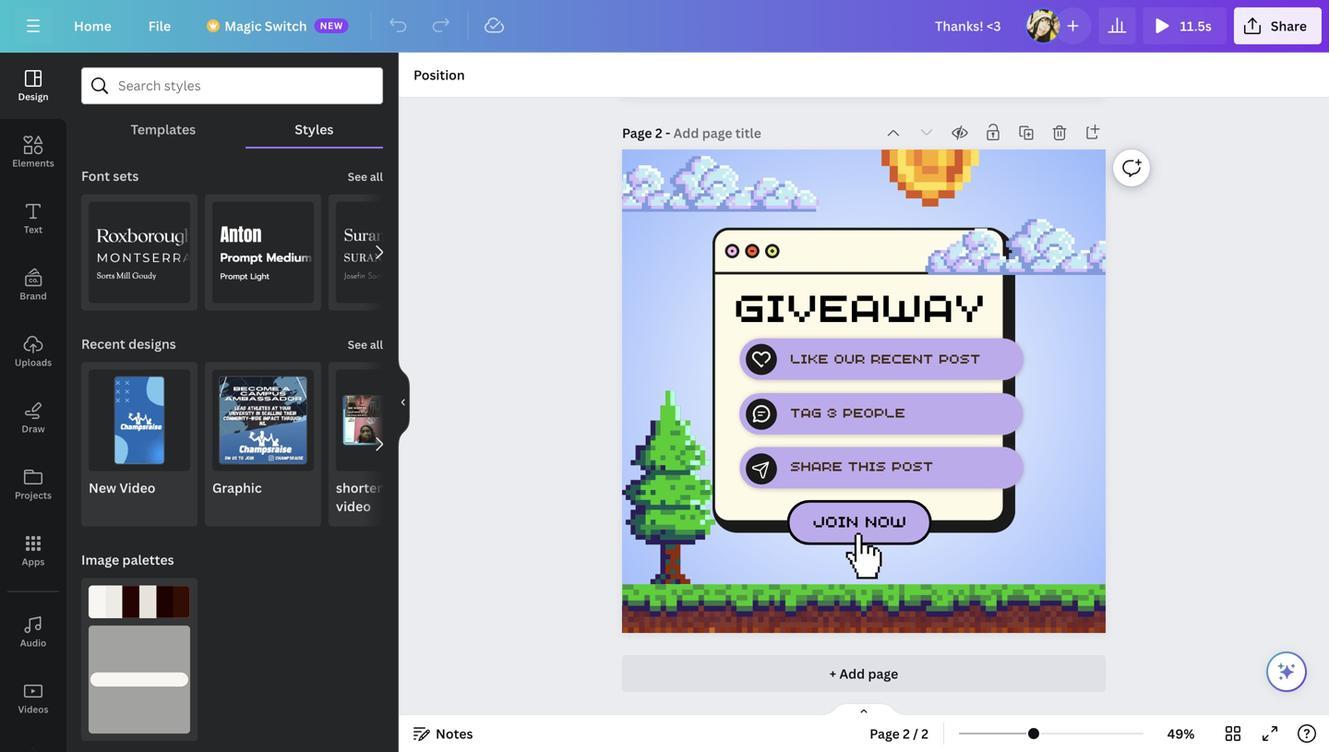 Task type: vqa. For each thing, say whether or not it's contained in the screenshot.
bottom The All
yes



Task type: locate. For each thing, give the bounding box(es) containing it.
1 horizontal spatial post
[[939, 348, 981, 367]]

projects
[[15, 489, 52, 502]]

0 horizontal spatial 2
[[655, 124, 662, 142]]

1 all from the top
[[370, 169, 383, 184]]

page left /
[[870, 725, 900, 743]]

share button
[[1234, 7, 1322, 44]]

0 vertical spatial share
[[1271, 17, 1307, 35]]

see all button left hide image
[[346, 326, 385, 362]]

file
[[148, 17, 171, 35]]

1 vertical spatial all
[[370, 337, 383, 352]]

templates button
[[81, 112, 245, 147]]

0 vertical spatial see
[[348, 169, 367, 184]]

1 see from the top
[[348, 169, 367, 184]]

share
[[1271, 17, 1307, 35], [790, 456, 843, 475]]

+ add page button
[[622, 655, 1106, 692]]

0 vertical spatial see all button
[[346, 157, 385, 194]]

page inside button
[[870, 725, 900, 743]]

see all button down styles button
[[346, 157, 385, 194]]

1 vertical spatial page
[[870, 725, 900, 743]]

1 horizontal spatial page
[[870, 725, 900, 743]]

styles button
[[245, 112, 383, 147]]

font
[[81, 167, 110, 185]]

brand
[[20, 290, 47, 302]]

share for share
[[1271, 17, 1307, 35]]

post right this
[[892, 456, 934, 475]]

home link
[[59, 7, 126, 44]]

1 horizontal spatial share
[[1271, 17, 1307, 35]]

0 horizontal spatial page
[[622, 124, 652, 142]]

remix of null image
[[89, 626, 190, 734]]

page left "-"
[[622, 124, 652, 142]]

2
[[655, 124, 662, 142], [903, 725, 910, 743], [922, 725, 929, 743]]

2 right /
[[922, 725, 929, 743]]

draw button
[[0, 385, 66, 451]]

apps
[[22, 556, 45, 568]]

2 see all from the top
[[348, 337, 383, 352]]

Search styles search field
[[118, 68, 346, 103]]

side panel tab list
[[0, 53, 66, 752]]

window ui frame image
[[713, 228, 1015, 533]]

0 horizontal spatial share
[[790, 456, 843, 475]]

uploads button
[[0, 318, 66, 385]]

notes button
[[406, 719, 480, 749]]

2 see from the top
[[348, 337, 367, 352]]

hide image
[[398, 358, 410, 447]]

see all button
[[346, 157, 385, 194], [346, 326, 385, 362]]

2 left "-"
[[655, 124, 662, 142]]

giveaway
[[734, 274, 986, 333]]

1 see all button from the top
[[346, 157, 385, 194]]

2 all from the top
[[370, 337, 383, 352]]

see
[[348, 169, 367, 184], [348, 337, 367, 352]]

/
[[913, 725, 919, 743]]

new
[[89, 479, 116, 497]]

all
[[370, 169, 383, 184], [370, 337, 383, 352]]

2 for -
[[655, 124, 662, 142]]

join now
[[813, 508, 907, 532]]

home
[[74, 17, 111, 35]]

1 vertical spatial see all button
[[346, 326, 385, 362]]

page 2 / 2 button
[[862, 719, 936, 749]]

post
[[939, 348, 981, 367], [892, 456, 934, 475]]

text
[[24, 223, 43, 236]]

design
[[18, 90, 49, 103]]

1 vertical spatial see all
[[348, 337, 383, 352]]

see all
[[348, 169, 383, 184], [348, 337, 383, 352]]

page 2 / 2
[[870, 725, 929, 743]]

audio
[[20, 637, 46, 649]]

11.5s
[[1180, 17, 1212, 35]]

like
[[790, 348, 829, 367]]

2 left /
[[903, 725, 910, 743]]

0 vertical spatial see all
[[348, 169, 383, 184]]

share for share this post
[[790, 456, 843, 475]]

main menu bar
[[0, 0, 1329, 53]]

see all button for font sets
[[346, 157, 385, 194]]

post right recent
[[939, 348, 981, 367]]

audio button
[[0, 599, 66, 666]]

like our recent post
[[790, 348, 981, 367]]

font sets button
[[79, 157, 141, 194]]

position
[[414, 66, 465, 84]]

3
[[827, 402, 837, 421]]

add
[[840, 665, 865, 683]]

page 2 -
[[622, 124, 674, 142]]

share inside share dropdown button
[[1271, 17, 1307, 35]]

text button
[[0, 186, 66, 252]]

1 horizontal spatial 2
[[903, 725, 910, 743]]

49%
[[1168, 725, 1195, 743]]

our
[[834, 348, 865, 367]]

see for recent designs
[[348, 337, 367, 352]]

this
[[848, 456, 886, 475]]

2 see all button from the top
[[346, 326, 385, 362]]

notes
[[436, 725, 473, 743]]

page
[[868, 665, 898, 683]]

1 vertical spatial see
[[348, 337, 367, 352]]

palettes
[[122, 551, 174, 569]]

1 vertical spatial share
[[790, 456, 843, 475]]

page
[[622, 124, 652, 142], [870, 725, 900, 743]]

0 vertical spatial page
[[622, 124, 652, 142]]

canva assistant image
[[1276, 661, 1298, 683]]

1 vertical spatial post
[[892, 456, 934, 475]]

+
[[830, 665, 836, 683]]

1 see all from the top
[[348, 169, 383, 184]]

0 vertical spatial all
[[370, 169, 383, 184]]

videos
[[18, 703, 48, 716]]



Task type: describe. For each thing, give the bounding box(es) containing it.
new video button
[[81, 362, 198, 527]]

+ add page
[[830, 665, 898, 683]]

recent designs button
[[79, 326, 178, 362]]

recent
[[871, 348, 934, 367]]

Page title text field
[[674, 124, 763, 142]]

recent
[[81, 335, 125, 353]]

tag 3 people
[[790, 402, 906, 421]]

2 for /
[[903, 725, 910, 743]]

shortened
[[336, 479, 401, 497]]

graphic button
[[205, 362, 321, 527]]

video
[[119, 479, 156, 497]]

file button
[[134, 7, 186, 44]]

now
[[865, 508, 907, 532]]

design button
[[0, 53, 66, 119]]

graphic
[[212, 479, 262, 497]]

font sets
[[81, 167, 139, 185]]

see for font sets
[[348, 169, 367, 184]]

elements button
[[0, 119, 66, 186]]

position button
[[406, 60, 472, 90]]

draw
[[22, 423, 45, 435]]

templates
[[131, 120, 196, 138]]

videos button
[[0, 666, 66, 732]]

styles
[[295, 120, 334, 138]]

share this post
[[790, 456, 934, 475]]

video
[[336, 498, 371, 515]]

magic
[[225, 17, 262, 35]]

recent designs
[[81, 335, 176, 353]]

sets
[[113, 167, 139, 185]]

show pages image
[[820, 703, 908, 717]]

Design title text field
[[921, 7, 1018, 44]]

image
[[81, 551, 119, 569]]

designs
[[128, 335, 176, 353]]

see all for recent designs
[[348, 337, 383, 352]]

join
[[813, 508, 859, 532]]

projects button
[[0, 451, 66, 518]]

-
[[666, 124, 671, 142]]

shortened video
[[336, 479, 401, 515]]

switch
[[265, 17, 307, 35]]

new
[[320, 19, 343, 32]]

shortened video button
[[329, 362, 445, 527]]

see all for font sets
[[348, 169, 383, 184]]

49% button
[[1151, 719, 1211, 749]]

all for font sets
[[370, 169, 383, 184]]

elements
[[12, 157, 54, 169]]

all for recent designs
[[370, 337, 383, 352]]

image palettes
[[81, 551, 174, 569]]

2 horizontal spatial 2
[[922, 725, 929, 743]]

page for page 2 -
[[622, 124, 652, 142]]

see all button for recent designs
[[346, 326, 385, 362]]

uploads
[[15, 356, 52, 369]]

0 horizontal spatial post
[[892, 456, 934, 475]]

11.5s button
[[1143, 7, 1227, 44]]

people
[[843, 402, 906, 421]]

brand button
[[0, 252, 66, 318]]

apps button
[[0, 518, 66, 584]]

0 vertical spatial post
[[939, 348, 981, 367]]

page for page 2 / 2
[[870, 725, 900, 743]]

new video
[[89, 479, 156, 497]]

tag
[[790, 402, 822, 421]]

magic switch
[[225, 17, 307, 35]]



